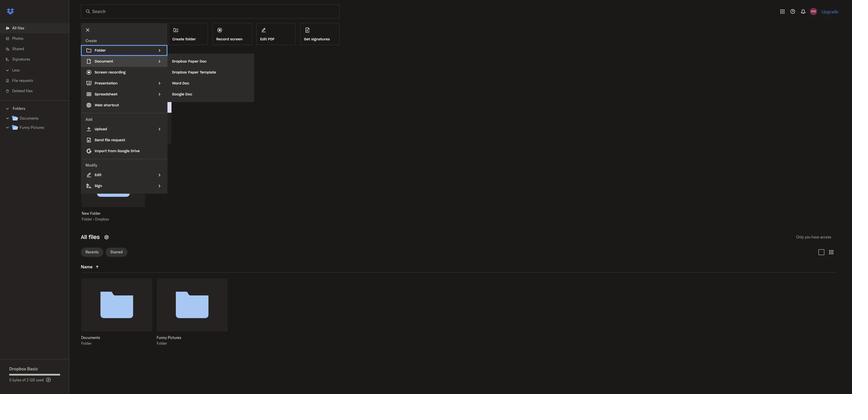 Task type: locate. For each thing, give the bounding box(es) containing it.
doc for word doc
[[183, 81, 189, 86]]

1 vertical spatial pictures
[[168, 336, 181, 341]]

dropbox up word doc
[[172, 70, 187, 75]]

doc up template
[[200, 59, 207, 64]]

on
[[98, 117, 102, 121], [130, 117, 134, 121]]

spreadsheet menu item
[[81, 89, 168, 100]]

deleted files link
[[5, 86, 69, 96]]

paper for doc
[[188, 59, 199, 64]]

0 vertical spatial pictures
[[31, 126, 44, 130]]

0 horizontal spatial get
[[81, 53, 88, 58]]

all files
[[12, 26, 24, 30], [81, 234, 100, 241]]

dropbox for dropbox paper doc
[[172, 59, 187, 64]]

dropbox basic
[[9, 367, 38, 372]]

create for create folder
[[172, 37, 184, 41]]

0 vertical spatial paper
[[188, 59, 199, 64]]

only
[[797, 235, 804, 240]]

edit pdf button
[[257, 23, 296, 45]]

None field
[[0, 0, 45, 6]]

close image
[[83, 25, 93, 35]]

edit inside menu item
[[95, 173, 102, 177]]

access
[[821, 235, 832, 240]]

edit left pdf
[[260, 37, 267, 41]]

from down send file request
[[108, 149, 116, 153]]

dropbox for dropbox basic
[[9, 367, 26, 372]]

2 paper from the top
[[188, 70, 199, 75]]

list
[[0, 20, 69, 101]]

0 vertical spatial documents
[[20, 116, 39, 121]]

folder up started
[[95, 48, 106, 53]]

1 vertical spatial all files
[[81, 234, 100, 241]]

group
[[0, 113, 69, 137]]

from for import
[[108, 149, 116, 153]]

google doc
[[172, 92, 192, 96]]

from left the 'your'
[[102, 148, 112, 153]]

paper for template
[[188, 70, 199, 75]]

doc
[[200, 59, 207, 64], [183, 81, 189, 86], [185, 92, 192, 96]]

started
[[89, 53, 103, 58]]

get left started
[[81, 53, 88, 58]]

install on desktop to work on files offline and stay synced.
[[87, 117, 160, 127]]

create down close 'icon'
[[86, 39, 97, 43]]

menu
[[81, 23, 168, 194], [168, 54, 254, 102]]

1 vertical spatial all
[[81, 234, 87, 241]]

files left "offline"
[[135, 117, 142, 121]]

0 horizontal spatial documents
[[20, 116, 39, 121]]

1 vertical spatial paper
[[188, 70, 199, 75]]

documents inside row
[[81, 336, 100, 341]]

0 vertical spatial google
[[172, 92, 184, 96]]

all up the recents
[[81, 234, 87, 241]]

web shortcut
[[95, 103, 119, 107]]

1 horizontal spatial on
[[130, 117, 134, 121]]

paper
[[188, 59, 199, 64], [188, 70, 199, 75]]

all files inside list item
[[12, 26, 24, 30]]

0 vertical spatial all files
[[12, 26, 24, 30]]

documents for documents
[[20, 116, 39, 121]]

files right deleted at the left top
[[26, 89, 33, 93]]

0 vertical spatial funny
[[20, 126, 30, 130]]

1 horizontal spatial documents
[[81, 336, 100, 341]]

to
[[117, 117, 120, 121]]

starred
[[110, 250, 123, 255]]

edit for edit
[[95, 173, 102, 177]]

from
[[102, 148, 112, 153], [108, 149, 116, 153]]

0 horizontal spatial edit
[[95, 173, 102, 177]]

doc right word in the left of the page
[[183, 81, 189, 86]]

0 horizontal spatial on
[[98, 117, 102, 121]]

dropbox right with
[[113, 53, 130, 58]]

0 horizontal spatial create
[[86, 39, 97, 43]]

funny inside the funny pictures "link"
[[20, 126, 30, 130]]

0 vertical spatial all
[[12, 26, 17, 30]]

google
[[172, 92, 184, 96], [118, 149, 130, 153]]

folder down documents button
[[81, 342, 92, 346]]

less
[[12, 68, 20, 73]]

0
[[9, 379, 12, 383]]

edit pdf
[[260, 37, 275, 41]]

get left the signatures
[[304, 37, 310, 41]]

doc down word doc
[[185, 92, 192, 96]]

signatures
[[311, 37, 330, 41]]

paper up dropbox paper template
[[188, 59, 199, 64]]

1 vertical spatial get
[[81, 53, 88, 58]]

of
[[22, 379, 26, 383]]

all up photos
[[12, 26, 17, 30]]

funny pictures
[[20, 126, 44, 130]]

screen recording
[[95, 70, 126, 75]]

documents button
[[81, 336, 139, 341]]

web
[[95, 103, 103, 107]]

0 horizontal spatial funny
[[20, 126, 30, 130]]

create folder button
[[169, 23, 208, 45]]

bytes
[[13, 379, 21, 383]]

dropbox
[[113, 53, 130, 58], [172, 59, 187, 64], [172, 70, 187, 75], [95, 217, 109, 222], [9, 367, 26, 372]]

1 vertical spatial edit
[[95, 173, 102, 177]]

folders button
[[0, 104, 69, 113]]

dropbox paper template
[[172, 70, 216, 75]]

edit inside "button"
[[260, 37, 267, 41]]

photos link
[[5, 34, 69, 44]]

1 horizontal spatial funny
[[157, 336, 167, 341]]

folder
[[185, 37, 196, 41]]

drive
[[131, 149, 140, 153]]

send
[[95, 138, 104, 142]]

word doc
[[172, 81, 189, 86]]

1 horizontal spatial edit
[[260, 37, 267, 41]]

google down word in the left of the page
[[172, 92, 184, 96]]

1 horizontal spatial pictures
[[168, 336, 181, 341]]

on up synced. in the top of the page
[[98, 117, 102, 121]]

presentation
[[95, 81, 118, 86]]

0 horizontal spatial pictures
[[31, 126, 44, 130]]

create folder
[[172, 37, 196, 41]]

on right work
[[130, 117, 134, 121]]

new
[[82, 212, 89, 216]]

work
[[121, 117, 129, 121]]

create
[[172, 37, 184, 41], [86, 39, 97, 43]]

0 horizontal spatial all files
[[12, 26, 24, 30]]

get inside button
[[304, 37, 310, 41]]

funny inside funny pictures folder
[[157, 336, 167, 341]]

folder inside 'menu item'
[[95, 48, 106, 53]]

you
[[805, 235, 811, 240]]

0 horizontal spatial all
[[12, 26, 17, 30]]

all files up the recents
[[81, 234, 100, 241]]

folder menu item
[[81, 45, 168, 56]]

1 paper from the top
[[188, 59, 199, 64]]

pictures inside funny pictures folder
[[168, 336, 181, 341]]

menu containing dropbox paper doc
[[168, 54, 254, 102]]

from for suggested
[[102, 148, 112, 153]]

modify
[[86, 164, 97, 168]]

record
[[216, 37, 229, 41]]

1 vertical spatial google
[[118, 149, 130, 153]]

folders
[[13, 107, 25, 111]]

requests
[[19, 79, 33, 83]]

1 vertical spatial doc
[[183, 81, 189, 86]]

dropbox down new folder button
[[95, 217, 109, 222]]

1 horizontal spatial create
[[172, 37, 184, 41]]

get more space image
[[45, 377, 52, 384]]

presentation menu item
[[81, 78, 168, 89]]

1 horizontal spatial google
[[172, 92, 184, 96]]

2 vertical spatial doc
[[185, 92, 192, 96]]

1 vertical spatial documents
[[81, 336, 100, 341]]

create left folder
[[172, 37, 184, 41]]

add
[[86, 118, 92, 122]]

activity
[[122, 148, 136, 153]]

get for get signatures
[[304, 37, 310, 41]]

signatures link
[[5, 54, 69, 65]]

edit up sign
[[95, 173, 102, 177]]

paper down dropbox paper doc
[[188, 70, 199, 75]]

funny for funny pictures
[[20, 126, 30, 130]]

create inside create folder "button"
[[172, 37, 184, 41]]

google down send file request 'menu item'
[[118, 149, 130, 153]]

only you have access
[[797, 235, 832, 240]]

pictures inside "link"
[[31, 126, 44, 130]]

from inside menu item
[[108, 149, 116, 153]]

edit for edit pdf
[[260, 37, 267, 41]]

0 vertical spatial get
[[304, 37, 310, 41]]

pictures
[[31, 126, 44, 130], [168, 336, 181, 341]]

edit
[[260, 37, 267, 41], [95, 173, 102, 177]]

get for get started with dropbox
[[81, 53, 88, 58]]

funny pictures folder
[[157, 336, 181, 346]]

group containing documents
[[0, 113, 69, 137]]

dropbox up dropbox paper template
[[172, 59, 187, 64]]

dropbox up bytes
[[9, 367, 26, 372]]

all files up photos
[[12, 26, 24, 30]]

dropbox paper doc
[[172, 59, 207, 64]]

0 horizontal spatial google
[[118, 149, 130, 153]]

pictures for funny pictures
[[31, 126, 44, 130]]

folder down 'funny pictures' button
[[157, 342, 167, 346]]

desktop
[[103, 117, 116, 121]]

documents inside "link"
[[20, 116, 39, 121]]

folder, documents row
[[81, 279, 152, 351]]

get
[[304, 37, 310, 41], [81, 53, 88, 58]]

create for create
[[86, 39, 97, 43]]

record screen button
[[213, 23, 252, 45]]

file requests
[[12, 79, 33, 83]]

files
[[17, 26, 24, 30], [26, 89, 33, 93], [135, 117, 142, 121], [89, 234, 100, 241]]

files up photos
[[17, 26, 24, 30]]

1 horizontal spatial get
[[304, 37, 310, 41]]

0 vertical spatial edit
[[260, 37, 267, 41]]

folder, funny pictures row
[[157, 279, 228, 351]]

1 vertical spatial funny
[[157, 336, 167, 341]]

funny for funny pictures folder
[[157, 336, 167, 341]]

word
[[172, 81, 181, 86]]

all inside all files list item
[[12, 26, 17, 30]]



Task type: describe. For each thing, give the bounding box(es) containing it.
with
[[104, 53, 112, 58]]

get signatures
[[304, 37, 330, 41]]

deleted
[[12, 89, 25, 93]]

recents button
[[81, 248, 103, 257]]

funny pictures link
[[12, 124, 65, 132]]

folder up •
[[90, 212, 101, 216]]

name
[[81, 265, 93, 270]]

shared
[[12, 47, 24, 51]]

send file request menu item
[[81, 135, 168, 146]]

•
[[93, 217, 94, 222]]

suggested from your activity
[[81, 148, 136, 153]]

funny pictures button
[[157, 336, 215, 341]]

install
[[87, 117, 97, 121]]

get started with dropbox
[[81, 53, 130, 58]]

screen
[[230, 37, 243, 41]]

pdf
[[268, 37, 275, 41]]

file
[[12, 79, 18, 83]]

sign
[[95, 184, 102, 188]]

doc for google doc
[[185, 92, 192, 96]]

files inside list item
[[17, 26, 24, 30]]

request
[[111, 138, 125, 142]]

deleted files
[[12, 89, 33, 93]]

web shortcut menu item
[[81, 100, 168, 111]]

import from google drive menu item
[[81, 146, 168, 157]]

less image
[[5, 68, 10, 73]]

1 horizontal spatial all
[[81, 234, 87, 241]]

spreadsheet
[[95, 92, 118, 96]]

upload
[[95, 127, 107, 131]]

gb
[[30, 379, 35, 383]]

suggested
[[81, 148, 101, 153]]

shortcut
[[104, 103, 119, 107]]

folder • dropbox button
[[82, 217, 133, 222]]

documents link
[[12, 115, 65, 123]]

0 vertical spatial doc
[[200, 59, 207, 64]]

record screen
[[216, 37, 243, 41]]

used
[[36, 379, 44, 383]]

1 on from the left
[[98, 117, 102, 121]]

dropbox image
[[5, 6, 16, 17]]

dropbox for dropbox paper template
[[172, 70, 187, 75]]

dropbox inside new folder folder • dropbox
[[95, 217, 109, 222]]

1 horizontal spatial all files
[[81, 234, 100, 241]]

all files link
[[5, 23, 69, 34]]

files up the recents
[[89, 234, 100, 241]]

and
[[154, 117, 160, 121]]

2 on from the left
[[130, 117, 134, 121]]

shared link
[[5, 44, 69, 54]]

template
[[200, 70, 216, 75]]

list containing all files
[[0, 20, 69, 101]]

stay
[[87, 123, 94, 127]]

documents folder
[[81, 336, 100, 346]]

photos
[[12, 36, 23, 41]]

google inside menu item
[[118, 149, 130, 153]]

get signatures button
[[300, 23, 340, 45]]

menu containing create
[[81, 23, 168, 194]]

basic
[[27, 367, 38, 372]]

new folder button
[[82, 212, 133, 216]]

starred button
[[106, 248, 127, 257]]

synced.
[[94, 123, 107, 127]]

document menu item
[[81, 56, 168, 67]]

your
[[113, 148, 121, 153]]

document
[[95, 59, 113, 64]]

have
[[812, 235, 820, 240]]

upload menu item
[[81, 124, 168, 135]]

edit menu item
[[81, 170, 168, 181]]

0 bytes of 2 gb used
[[9, 379, 44, 383]]

sign menu item
[[81, 181, 168, 192]]

folder inside the documents folder
[[81, 342, 92, 346]]

files inside install on desktop to work on files offline and stay synced.
[[135, 117, 142, 121]]

signatures
[[12, 57, 30, 62]]

file requests link
[[5, 76, 69, 86]]

upgrade link
[[822, 9, 839, 14]]

new folder folder • dropbox
[[82, 212, 109, 222]]

name button
[[81, 264, 129, 271]]

file
[[105, 138, 110, 142]]

screen recording menu item
[[81, 67, 168, 78]]

screen
[[95, 70, 107, 75]]

folder down 'new'
[[82, 217, 92, 222]]

offline
[[143, 117, 153, 121]]

send file request
[[95, 138, 125, 142]]

all files list item
[[0, 23, 69, 34]]

import
[[95, 149, 107, 153]]

recording
[[108, 70, 126, 75]]

recents
[[86, 250, 99, 255]]

import from google drive
[[95, 149, 140, 153]]

documents for documents folder
[[81, 336, 100, 341]]

folder inside funny pictures folder
[[157, 342, 167, 346]]

pictures for funny pictures folder
[[168, 336, 181, 341]]

2
[[27, 379, 29, 383]]



Task type: vqa. For each thing, say whether or not it's contained in the screenshot.
will
no



